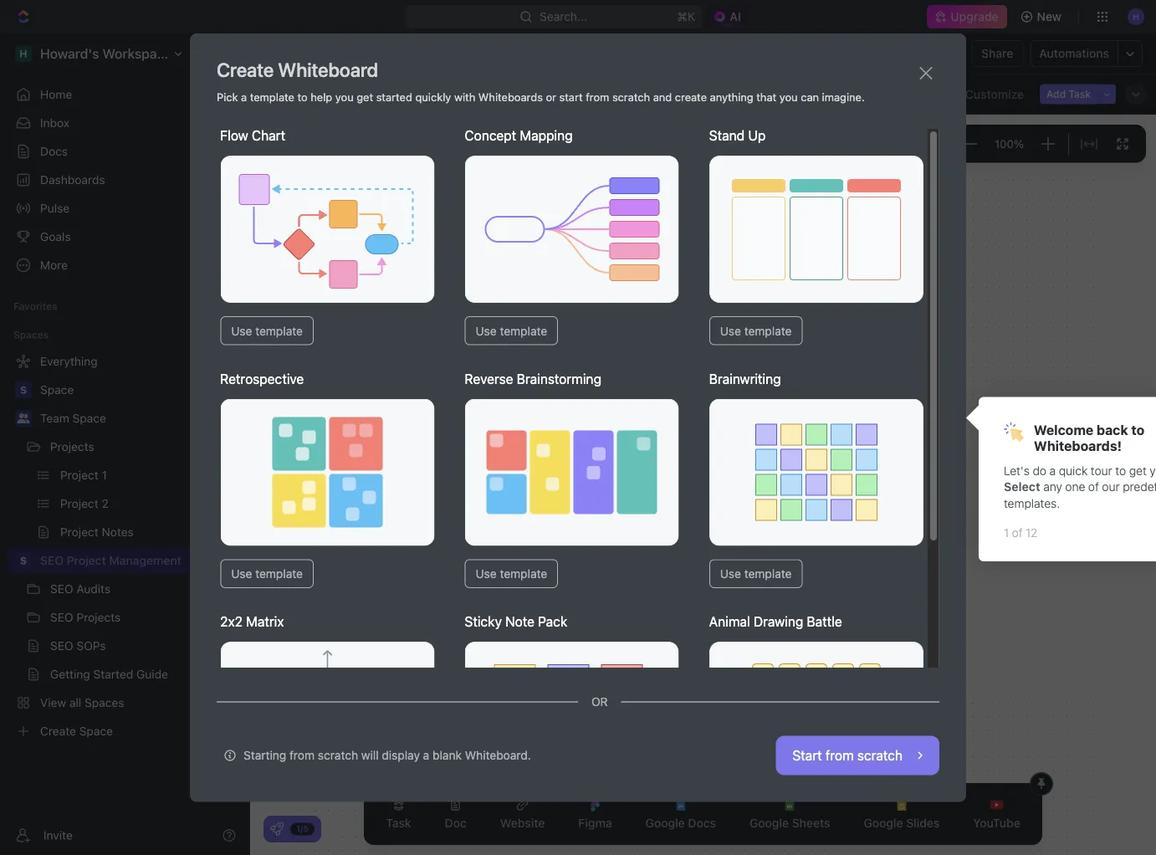 Task type: describe. For each thing, give the bounding box(es) containing it.
welcome
[[1035, 422, 1094, 438]]

website
[[500, 816, 545, 830]]

to inside 'create whiteboard' dialog
[[298, 90, 308, 103]]

website button
[[487, 788, 559, 840]]

0 vertical spatial management
[[350, 46, 423, 60]]

share button
[[972, 40, 1024, 67]]

to inside let's do a quick tour to get yo select
[[1116, 464, 1127, 477]]

quickly
[[416, 90, 451, 103]]

overdue
[[472, 87, 519, 101]]

upgrade
[[951, 10, 999, 23]]

flow chart
[[220, 128, 286, 144]]

to inside welcome back to whiteboards!
[[1132, 422, 1145, 438]]

google sheets
[[750, 816, 831, 830]]

select
[[1004, 480, 1041, 494]]

pack
[[538, 614, 568, 630]]

scratch for start from scratch
[[858, 748, 903, 764]]

tasks for urgent tasks
[[409, 87, 441, 101]]

add task button
[[1040, 84, 1098, 104]]

pulse
[[40, 201, 70, 215]]

blank
[[433, 749, 462, 763]]

overview link
[[282, 82, 337, 106]]

project for top seo project management link
[[308, 46, 347, 60]]

whiteboards
[[479, 90, 543, 103]]

customize
[[966, 87, 1025, 101]]

template for stand up
[[745, 324, 792, 338]]

use template button for reverse
[[465, 560, 558, 588]]

2x2
[[220, 614, 243, 630]]

dashboards link
[[7, 167, 243, 193]]

anything
[[710, 90, 754, 103]]

whiteboard.
[[465, 749, 531, 763]]

imagine.
[[822, 90, 865, 103]]

docs inside sidebar navigation
[[40, 144, 68, 158]]

with
[[454, 90, 476, 103]]

doc button
[[432, 788, 480, 840]]

start from scratch
[[793, 748, 903, 764]]

use up 2x2
[[231, 567, 252, 581]]

start
[[793, 748, 823, 764]]

task inside button
[[386, 816, 411, 830]]

pick
[[217, 90, 238, 103]]

team
[[40, 411, 69, 425]]

home
[[40, 87, 72, 101]]

0 vertical spatial seo project management link
[[260, 44, 427, 64]]

youtube
[[974, 816, 1021, 830]]

100% button
[[992, 134, 1028, 154]]

get for yo
[[1130, 464, 1147, 477]]

timeline link
[[581, 82, 631, 106]]

tasks for overdue tasks
[[522, 87, 553, 101]]

whiteboard inside dialog
[[278, 59, 378, 81]]

back
[[1097, 422, 1129, 438]]

any one of our predef
[[1004, 480, 1157, 510]]

inbox link
[[7, 110, 243, 136]]

task button
[[373, 788, 425, 840]]

add task
[[1047, 88, 1091, 100]]

figma
[[579, 816, 612, 830]]

can
[[801, 90, 819, 103]]

flow
[[220, 128, 248, 144]]

customize button
[[944, 82, 1030, 106]]

sidebar navigation
[[0, 33, 250, 855]]

animal
[[710, 614, 751, 630]]

create
[[675, 90, 707, 103]]

seo project management, , element
[[15, 552, 32, 569]]

google for google docs
[[646, 816, 685, 830]]

of inside any one of our predef
[[1089, 480, 1100, 494]]

stand up
[[710, 128, 766, 144]]

add
[[1047, 88, 1066, 100]]

matrix
[[246, 614, 284, 630]]

projects
[[50, 440, 94, 454]]

from for start from scratch
[[826, 748, 854, 764]]

invite
[[44, 829, 73, 842]]

management inside "tree"
[[109, 554, 181, 567]]

sticky note pack
[[465, 614, 568, 630]]

urgent tasks link
[[365, 82, 441, 106]]

pick a template to help you get started quickly with whiteboards or start from scratch and create anything that you can imagine.
[[217, 90, 865, 103]]

docs link
[[7, 138, 243, 165]]

let's
[[1004, 464, 1030, 477]]

timeline
[[584, 87, 631, 101]]

note
[[506, 614, 535, 630]]

template for concept mapping
[[500, 324, 548, 338]]

google docs
[[646, 816, 716, 830]]

share
[[982, 46, 1014, 60]]

overdue tasks link
[[468, 82, 553, 106]]

spaces
[[13, 329, 49, 341]]

use for concept
[[476, 324, 497, 338]]

help
[[311, 90, 333, 103]]

scratch for starting from scratch will display a blank whiteboard.
[[318, 749, 358, 763]]

sheets
[[792, 816, 831, 830]]

mapping
[[520, 128, 573, 144]]

use for flow
[[231, 324, 252, 338]]

0 horizontal spatial or
[[546, 90, 557, 103]]

template down create whiteboard on the top of page
[[250, 90, 295, 103]]

team space link
[[40, 405, 239, 432]]

onboarding checklist button image
[[270, 823, 284, 836]]

reverse
[[465, 371, 513, 387]]

1 horizontal spatial scratch
[[613, 90, 650, 103]]

⌘k
[[678, 10, 696, 23]]



Task type: locate. For each thing, give the bounding box(es) containing it.
0 horizontal spatial seo project management link
[[40, 547, 239, 574]]

management
[[350, 46, 423, 60], [109, 554, 181, 567]]

0 vertical spatial project
[[308, 46, 347, 60]]

google left sheets
[[750, 816, 789, 830]]

scratch inside the start from scratch button
[[858, 748, 903, 764]]

tree containing team space
[[7, 348, 243, 745]]

youtube button
[[960, 788, 1034, 840]]

task inside "button"
[[1069, 88, 1091, 100]]

create whiteboard dialog
[[190, 33, 967, 832]]

new button
[[1014, 3, 1072, 30]]

1 horizontal spatial seo project management link
[[260, 44, 427, 64]]

tasks right urgent
[[409, 87, 441, 101]]

predef
[[1123, 480, 1157, 494]]

0 horizontal spatial management
[[109, 554, 181, 567]]

1 vertical spatial of
[[1012, 525, 1023, 539]]

to up 'our'
[[1116, 464, 1127, 477]]

template for brainwriting
[[745, 567, 792, 581]]

tasks left "start"
[[522, 87, 553, 101]]

2 horizontal spatial google
[[864, 816, 904, 830]]

use template button up animal drawing battle
[[710, 560, 803, 588]]

template up brainwriting
[[745, 324, 792, 338]]

from
[[586, 90, 610, 103], [826, 748, 854, 764], [290, 749, 315, 763]]

google slides
[[864, 816, 940, 830]]

1 horizontal spatial task
[[1069, 88, 1091, 100]]

start
[[560, 90, 583, 103]]

a
[[241, 90, 247, 103], [1050, 464, 1056, 477], [423, 749, 430, 763]]

2 horizontal spatial a
[[1050, 464, 1056, 477]]

1
[[1004, 525, 1009, 539]]

urgent tasks
[[368, 87, 441, 101]]

starting from scratch will display a blank whiteboard.
[[244, 749, 531, 763]]

use template up retrospective
[[231, 324, 303, 338]]

scratch left and
[[613, 90, 650, 103]]

battle
[[807, 614, 843, 630]]

use template button
[[220, 316, 314, 345], [465, 316, 558, 345], [710, 316, 803, 345], [220, 560, 314, 588], [465, 560, 558, 588], [710, 560, 803, 588]]

2 vertical spatial to
[[1116, 464, 1127, 477]]

get inside let's do a quick tour to get yo select
[[1130, 464, 1147, 477]]

0 horizontal spatial project
[[67, 554, 106, 567]]

1 horizontal spatial seo
[[281, 46, 305, 60]]

a right pick
[[241, 90, 247, 103]]

scratch up google slides button
[[858, 748, 903, 764]]

0 horizontal spatial seo
[[40, 554, 64, 567]]

google left slides
[[864, 816, 904, 830]]

template up animal drawing battle
[[745, 567, 792, 581]]

1 horizontal spatial a
[[423, 749, 430, 763]]

use template button up matrix
[[220, 560, 314, 588]]

0 horizontal spatial whiteboard
[[278, 59, 378, 81]]

inbox
[[40, 116, 70, 130]]

0 vertical spatial a
[[241, 90, 247, 103]]

you left can
[[780, 90, 798, 103]]

1 vertical spatial to
[[1132, 422, 1145, 438]]

seo inside "tree"
[[40, 554, 64, 567]]

use template up matrix
[[231, 567, 303, 581]]

from right starting
[[290, 749, 315, 763]]

use template up animal drawing battle
[[720, 567, 792, 581]]

or
[[546, 90, 557, 103], [592, 695, 608, 709]]

any
[[1044, 480, 1063, 494]]

drawing
[[754, 614, 804, 630]]

create
[[217, 59, 274, 81]]

1 vertical spatial docs
[[688, 816, 716, 830]]

1 horizontal spatial from
[[586, 90, 610, 103]]

tree inside sidebar navigation
[[7, 348, 243, 745]]

1 vertical spatial task
[[386, 816, 411, 830]]

get inside 'create whiteboard' dialog
[[357, 90, 373, 103]]

google sheets button
[[737, 788, 844, 840]]

use for reverse
[[476, 567, 497, 581]]

pulse link
[[7, 195, 243, 222]]

display
[[382, 749, 420, 763]]

use template for stand
[[720, 324, 792, 338]]

one
[[1066, 480, 1086, 494]]

0 vertical spatial docs
[[40, 144, 68, 158]]

template up matrix
[[255, 567, 303, 581]]

0 horizontal spatial to
[[298, 90, 308, 103]]

0 horizontal spatial scratch
[[318, 749, 358, 763]]

dashboards
[[40, 173, 105, 187]]

use up retrospective
[[231, 324, 252, 338]]

use template
[[231, 324, 303, 338], [476, 324, 548, 338], [720, 324, 792, 338], [231, 567, 303, 581], [476, 567, 548, 581], [720, 567, 792, 581]]

of right the 1
[[1012, 525, 1023, 539]]

of
[[1089, 480, 1100, 494], [1012, 525, 1023, 539]]

100%
[[995, 137, 1024, 150]]

to right back
[[1132, 422, 1145, 438]]

0 vertical spatial task
[[1069, 88, 1091, 100]]

automations button
[[1032, 41, 1118, 66]]

tree
[[7, 348, 243, 745]]

1 horizontal spatial project
[[308, 46, 347, 60]]

from for starting from scratch will display a blank whiteboard.
[[290, 749, 315, 763]]

yo
[[1150, 464, 1157, 477]]

1 horizontal spatial tasks
[[522, 87, 553, 101]]

team space
[[40, 411, 106, 425]]

concept
[[465, 128, 517, 144]]

1 horizontal spatial you
[[780, 90, 798, 103]]

1 you from the left
[[335, 90, 354, 103]]

1 horizontal spatial google
[[750, 816, 789, 830]]

use up reverse at left
[[476, 324, 497, 338]]

seo for leftmost seo project management link
[[40, 554, 64, 567]]

use up brainwriting
[[720, 324, 742, 338]]

1 vertical spatial seo project management
[[40, 554, 181, 567]]

get left yo
[[1130, 464, 1147, 477]]

0 horizontal spatial tasks
[[409, 87, 441, 101]]

task left the doc
[[386, 816, 411, 830]]

1 horizontal spatial management
[[350, 46, 423, 60]]

tasks inside overdue tasks link
[[522, 87, 553, 101]]

use template button up sticky note pack
[[465, 560, 558, 588]]

google
[[646, 816, 685, 830], [750, 816, 789, 830], [864, 816, 904, 830]]

sticky
[[465, 614, 502, 630]]

use up the sticky
[[476, 567, 497, 581]]

a left blank
[[423, 749, 430, 763]]

new
[[1038, 10, 1062, 23]]

0 vertical spatial whiteboard
[[278, 59, 378, 81]]

google inside button
[[864, 816, 904, 830]]

template up retrospective
[[255, 324, 303, 338]]

scratch left will
[[318, 749, 358, 763]]

1 vertical spatial or
[[592, 695, 608, 709]]

project up overview
[[308, 46, 347, 60]]

seo right s
[[40, 554, 64, 567]]

0 vertical spatial get
[[357, 90, 373, 103]]

1 horizontal spatial or
[[592, 695, 608, 709]]

use template for reverse
[[476, 567, 548, 581]]

use template button up brainwriting
[[710, 316, 803, 345]]

2 horizontal spatial from
[[826, 748, 854, 764]]

to left help on the top left of the page
[[298, 90, 308, 103]]

task right add
[[1069, 88, 1091, 100]]

1 google from the left
[[646, 816, 685, 830]]

1 horizontal spatial docs
[[688, 816, 716, 830]]

s
[[20, 555, 27, 567]]

favorites button
[[7, 296, 64, 316]]

favorites
[[13, 300, 58, 312]]

0 vertical spatial of
[[1089, 480, 1100, 494]]

concept mapping
[[465, 128, 573, 144]]

reverse brainstorming
[[465, 371, 602, 387]]

template for reverse brainstorming
[[500, 567, 548, 581]]

2 vertical spatial a
[[423, 749, 430, 763]]

urgent
[[368, 87, 406, 101]]

2 horizontal spatial scratch
[[858, 748, 903, 764]]

1 of 12
[[1004, 525, 1038, 539]]

2 you from the left
[[780, 90, 798, 103]]

get left started
[[357, 90, 373, 103]]

from right start
[[826, 748, 854, 764]]

create whiteboard
[[217, 59, 378, 81]]

0 horizontal spatial google
[[646, 816, 685, 830]]

use up animal
[[720, 567, 742, 581]]

1 vertical spatial get
[[1130, 464, 1147, 477]]

0 horizontal spatial docs
[[40, 144, 68, 158]]

0 horizontal spatial from
[[290, 749, 315, 763]]

google for google slides
[[864, 816, 904, 830]]

seo up overview link
[[281, 46, 305, 60]]

projects link
[[50, 434, 196, 460]]

our
[[1103, 480, 1120, 494]]

use template button for stand
[[710, 316, 803, 345]]

2 tasks from the left
[[522, 87, 553, 101]]

let's do a quick tour to get yo select
[[1004, 464, 1157, 494]]

12
[[1026, 525, 1038, 539]]

1 horizontal spatial seo project management
[[281, 46, 423, 60]]

0 vertical spatial or
[[546, 90, 557, 103]]

3 google from the left
[[864, 816, 904, 830]]

1 horizontal spatial to
[[1116, 464, 1127, 477]]

1 vertical spatial management
[[109, 554, 181, 567]]

0 vertical spatial seo
[[281, 46, 305, 60]]

1 vertical spatial seo
[[40, 554, 64, 567]]

seo for top seo project management link
[[281, 46, 305, 60]]

0 vertical spatial seo project management
[[281, 46, 423, 60]]

template up note
[[500, 567, 548, 581]]

welcome back to whiteboards! dialog
[[979, 397, 1157, 562]]

slides
[[907, 816, 940, 830]]

starting
[[244, 749, 286, 763]]

1 vertical spatial a
[[1050, 464, 1056, 477]]

2 google from the left
[[750, 816, 789, 830]]

project inside "tree"
[[67, 554, 106, 567]]

project
[[308, 46, 347, 60], [67, 554, 106, 567]]

0 horizontal spatial seo project management
[[40, 554, 181, 567]]

use template button up reverse brainstorming
[[465, 316, 558, 345]]

whiteboards!
[[1035, 438, 1122, 454]]

get for started
[[357, 90, 373, 103]]

you right help on the top left of the page
[[335, 90, 354, 103]]

tasks inside urgent tasks link
[[409, 87, 441, 101]]

1 vertical spatial project
[[67, 554, 106, 567]]

whiteboard up help on the top left of the page
[[278, 59, 378, 81]]

a right do
[[1050, 464, 1056, 477]]

seo project management link
[[260, 44, 427, 64], [40, 547, 239, 574]]

automations
[[1040, 46, 1110, 60]]

from inside the start from scratch button
[[826, 748, 854, 764]]

1/5
[[296, 824, 309, 834]]

space
[[72, 411, 106, 425]]

template for retrospective
[[255, 567, 303, 581]]

0 horizontal spatial get
[[357, 90, 373, 103]]

scratch
[[613, 90, 650, 103], [858, 748, 903, 764], [318, 749, 358, 763]]

overview
[[285, 87, 337, 101]]

google inside button
[[750, 816, 789, 830]]

1 horizontal spatial get
[[1130, 464, 1147, 477]]

user group image
[[17, 413, 30, 424]]

use template up brainwriting
[[720, 324, 792, 338]]

1 vertical spatial whiteboard
[[662, 87, 727, 101]]

will
[[361, 749, 379, 763]]

of left 'our'
[[1089, 480, 1100, 494]]

start from scratch button
[[776, 736, 940, 776]]

docs inside 'button'
[[688, 816, 716, 830]]

google slides button
[[851, 788, 954, 840]]

whiteboard up stand at the right top
[[662, 87, 727, 101]]

1 vertical spatial seo project management link
[[40, 547, 239, 574]]

2 horizontal spatial to
[[1132, 422, 1145, 438]]

use template up sticky note pack
[[476, 567, 548, 581]]

0 horizontal spatial of
[[1012, 525, 1023, 539]]

and
[[653, 90, 672, 103]]

google inside 'button'
[[646, 816, 685, 830]]

google right figma
[[646, 816, 685, 830]]

welcome back to whiteboards!
[[1035, 422, 1148, 454]]

animal drawing battle
[[710, 614, 843, 630]]

whiteboard link
[[659, 82, 727, 106]]

google for google sheets
[[750, 816, 789, 830]]

project right s
[[67, 554, 106, 567]]

seo project management inside sidebar navigation
[[40, 554, 181, 567]]

brainstorming
[[517, 371, 602, 387]]

upgrade link
[[928, 5, 1007, 28]]

use template button for flow
[[220, 316, 314, 345]]

doc
[[445, 816, 467, 830]]

goals link
[[7, 223, 243, 250]]

overdue tasks
[[472, 87, 553, 101]]

to
[[298, 90, 308, 103], [1132, 422, 1145, 438], [1116, 464, 1127, 477]]

stand
[[710, 128, 745, 144]]

use template button for concept
[[465, 316, 558, 345]]

use for stand
[[720, 324, 742, 338]]

project for leftmost seo project management link
[[67, 554, 106, 567]]

1 horizontal spatial whiteboard
[[662, 87, 727, 101]]

1 tasks from the left
[[409, 87, 441, 101]]

from right "start"
[[586, 90, 610, 103]]

0 horizontal spatial task
[[386, 816, 411, 830]]

onboarding checklist button element
[[270, 823, 284, 836]]

template for flow chart
[[255, 324, 303, 338]]

use template for concept
[[476, 324, 548, 338]]

chart
[[252, 128, 286, 144]]

use template for flow
[[231, 324, 303, 338]]

0 horizontal spatial you
[[335, 90, 354, 103]]

up
[[749, 128, 766, 144]]

a inside let's do a quick tour to get yo select
[[1050, 464, 1056, 477]]

use template button up retrospective
[[220, 316, 314, 345]]

1 horizontal spatial of
[[1089, 480, 1100, 494]]

0 vertical spatial to
[[298, 90, 308, 103]]

template up reverse brainstorming
[[500, 324, 548, 338]]

0 horizontal spatial a
[[241, 90, 247, 103]]

use template up reverse brainstorming
[[476, 324, 548, 338]]



Task type: vqa. For each thing, say whether or not it's contained in the screenshot.
Project Description DROPDOWN BUTTON
no



